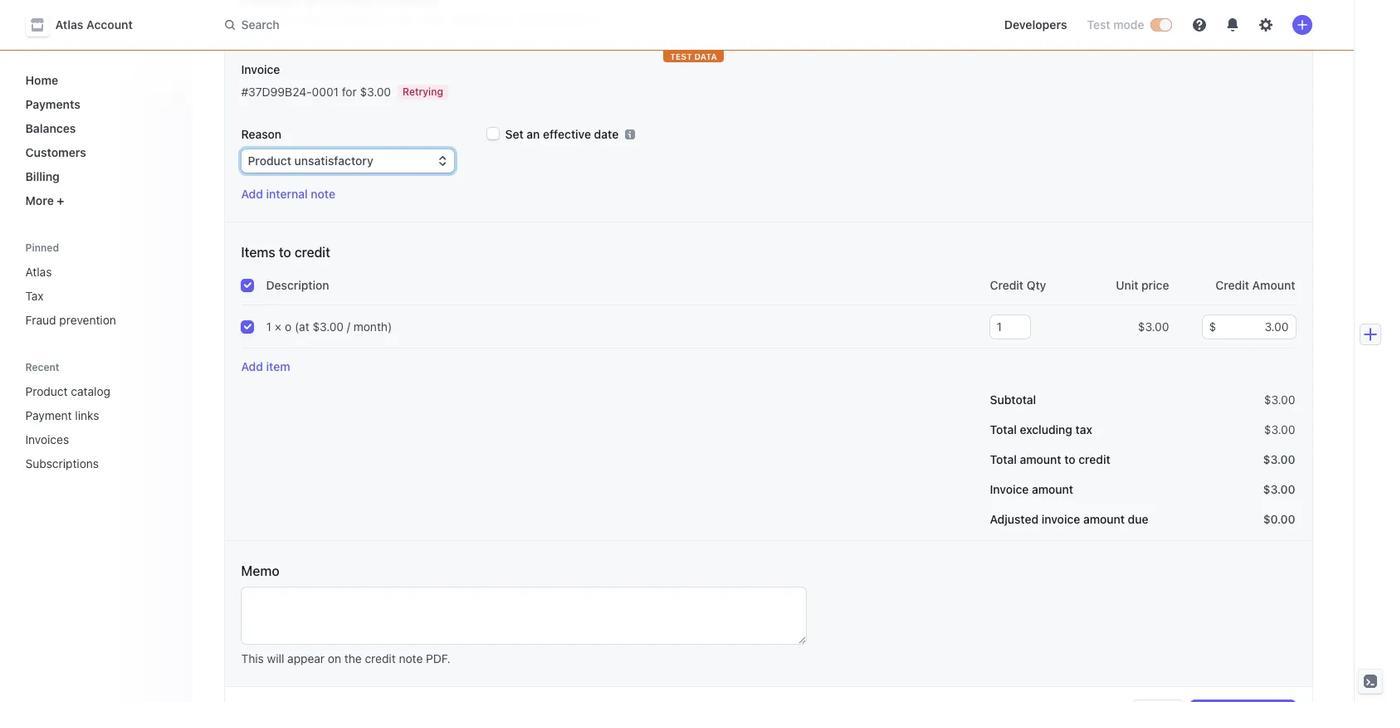 Task type: locate. For each thing, give the bounding box(es) containing it.
core navigation links element
[[19, 66, 178, 214]]

recent
[[25, 361, 59, 374]]

add
[[241, 187, 263, 201], [241, 360, 263, 374]]

atlas inside atlas account button
[[55, 17, 83, 32]]

total down subtotal
[[990, 423, 1017, 437]]

invoice up #37d99b24-
[[241, 62, 280, 76]]

0 horizontal spatial note
[[311, 187, 335, 201]]

data
[[694, 51, 717, 61]]

adjust
[[241, 12, 275, 27]]

balances link
[[19, 115, 178, 142]]

1 vertical spatial total
[[990, 452, 1017, 467]]

1 add from the top
[[241, 187, 263, 201]]

month)
[[354, 320, 392, 334]]

will
[[267, 652, 284, 666]]

home link
[[19, 66, 178, 94]]

credit right with
[[451, 12, 482, 27]]

0 vertical spatial more
[[555, 12, 583, 27]]

0 horizontal spatial atlas
[[25, 265, 52, 279]]

0 horizontal spatial invoice
[[241, 62, 280, 76]]

0 horizontal spatial more
[[25, 193, 54, 208]]

1 vertical spatial amount
[[1032, 482, 1074, 497]]

Search search field
[[215, 10, 683, 40]]

o
[[285, 320, 292, 334]]

more
[[555, 12, 583, 27], [25, 193, 54, 208]]

atlas down pinned
[[25, 265, 52, 279]]

add left item
[[241, 360, 263, 374]]

credit right 'the'
[[365, 652, 396, 666]]

credit for credit qty
[[990, 278, 1024, 292]]

invoice
[[1042, 512, 1080, 526]]

total for total amount to credit
[[990, 452, 1017, 467]]

for
[[342, 85, 357, 99]]

atlas account button
[[25, 13, 149, 37]]

excluding
[[1020, 423, 1073, 437]]

fraud prevention
[[25, 313, 116, 327]]

invoice
[[241, 62, 280, 76], [990, 482, 1029, 497]]

more right learn
[[555, 12, 583, 27]]

notes.
[[485, 12, 518, 27]]

Memo text field
[[241, 588, 806, 644]]

credit amount
[[1216, 278, 1296, 292]]

adjusted
[[990, 512, 1039, 526]]

add inside add internal note button
[[241, 187, 263, 201]]

atlas for atlas account
[[55, 17, 83, 32]]

amount
[[1020, 452, 1062, 467], [1032, 482, 1074, 497], [1083, 512, 1125, 526]]

billing link
[[19, 163, 178, 190]]

product
[[25, 384, 68, 399]]

account
[[86, 17, 133, 32]]

1 vertical spatial invoice
[[990, 482, 1029, 497]]

reason
[[241, 127, 282, 141]]

product catalog
[[25, 384, 110, 399]]

amount left 'due'
[[1083, 512, 1125, 526]]

credit
[[451, 12, 482, 27], [295, 245, 330, 260], [1079, 452, 1111, 467], [365, 652, 396, 666]]

1 horizontal spatial credit
[[1216, 278, 1250, 292]]

more left +
[[25, 193, 54, 208]]

recent navigation links element
[[9, 354, 191, 477]]

amount down total amount to credit
[[1032, 482, 1074, 497]]

to right items on the top of page
[[279, 245, 291, 260]]

items
[[241, 245, 275, 260]]

total
[[990, 423, 1017, 437], [990, 452, 1017, 467]]

pinned element
[[19, 258, 178, 334]]

item
[[266, 360, 290, 374]]

2 credit from the left
[[1216, 278, 1250, 292]]

0 vertical spatial add
[[241, 187, 263, 201]]

mode
[[1114, 17, 1145, 32]]

atlas left the 'account'
[[55, 17, 83, 32]]

1 vertical spatial add
[[241, 360, 263, 374]]

total up invoice amount
[[990, 452, 1017, 467]]

0 horizontal spatial to
[[279, 245, 291, 260]]

to down excluding
[[1065, 452, 1076, 467]]

1 horizontal spatial to
[[1065, 452, 1076, 467]]

1 horizontal spatial invoice
[[990, 482, 1029, 497]]

note
[[311, 187, 335, 201], [399, 652, 423, 666]]

qty
[[1027, 278, 1046, 292]]

invoice for invoice
[[241, 62, 280, 76]]

None text field
[[990, 316, 1030, 339]]

credit left amount in the top right of the page
[[1216, 278, 1250, 292]]

1 horizontal spatial atlas
[[55, 17, 83, 32]]

0 vertical spatial invoice
[[241, 62, 280, 76]]

1 total from the top
[[990, 423, 1017, 437]]

2 add from the top
[[241, 360, 263, 374]]

1 credit from the left
[[990, 278, 1024, 292]]

0 horizontal spatial credit
[[990, 278, 1024, 292]]

add internal note button
[[241, 186, 335, 203]]

add for add item
[[241, 360, 263, 374]]

test mode
[[1087, 17, 1145, 32]]

1 vertical spatial atlas
[[25, 265, 52, 279]]

atlas inside atlas 'link'
[[25, 265, 52, 279]]

invoice up the adjusted
[[990, 482, 1029, 497]]

note inside button
[[311, 187, 335, 201]]

$3.00
[[360, 85, 391, 99], [313, 320, 344, 334], [1138, 320, 1169, 334], [1264, 393, 1296, 407], [1264, 423, 1296, 437], [1263, 452, 1296, 467], [1263, 482, 1296, 497]]

add item button
[[241, 359, 290, 375]]

None text field
[[1216, 316, 1296, 339]]

0 vertical spatial atlas
[[55, 17, 83, 32]]

payment links link
[[19, 402, 155, 429]]

unit
[[1116, 278, 1139, 292]]

atlas link
[[19, 258, 178, 286]]

tax
[[1076, 423, 1093, 437]]

add inside add item button
[[241, 360, 263, 374]]

effective
[[543, 127, 591, 141]]

credit left qty
[[990, 278, 1024, 292]]

notifications image
[[1226, 18, 1239, 32]]

0 vertical spatial amount
[[1020, 452, 1062, 467]]

credit
[[990, 278, 1024, 292], [1216, 278, 1250, 292]]

2 total from the top
[[990, 452, 1017, 467]]

atlas
[[55, 17, 83, 32], [25, 265, 52, 279]]

$0.00
[[1263, 512, 1296, 526]]

add left internal
[[241, 187, 263, 201]]

amount down total excluding tax
[[1020, 452, 1062, 467]]

description
[[266, 278, 329, 292]]

payment links
[[25, 408, 99, 423]]

×
[[275, 320, 282, 334]]

amount for invoice
[[1032, 482, 1074, 497]]

invoices
[[25, 433, 69, 447]]

this will appear on the credit note pdf.
[[241, 652, 450, 666]]

1 horizontal spatial note
[[399, 652, 423, 666]]

1 vertical spatial more
[[25, 193, 54, 208]]

atlas for atlas
[[25, 265, 52, 279]]

fraud prevention link
[[19, 306, 178, 334]]

credit qty
[[990, 278, 1046, 292]]

pdf.
[[426, 652, 450, 666]]

0 vertical spatial total
[[990, 423, 1017, 437]]

Search text field
[[215, 10, 683, 40]]

note left pdf.
[[399, 652, 423, 666]]

customers
[[25, 145, 86, 159]]

learn
[[521, 12, 552, 27]]

invoice for invoice amount
[[990, 482, 1029, 497]]

0001
[[312, 85, 339, 99]]

note right internal
[[311, 187, 335, 201]]

1 vertical spatial to
[[1065, 452, 1076, 467]]

credit up description
[[295, 245, 330, 260]]

2 vertical spatial amount
[[1083, 512, 1125, 526]]

0 vertical spatial note
[[311, 187, 335, 201]]



Task type: describe. For each thing, give the bounding box(es) containing it.
tax link
[[19, 282, 178, 310]]

$
[[1209, 320, 1216, 334]]

0 vertical spatial to
[[279, 245, 291, 260]]

atlas account
[[55, 17, 133, 32]]

settings image
[[1259, 18, 1272, 32]]

subscriptions
[[25, 457, 99, 471]]

subscriptions link
[[19, 450, 155, 477]]

payment
[[25, 408, 72, 423]]

amount for total
[[1020, 452, 1062, 467]]

the
[[344, 652, 362, 666]]

invoices
[[378, 12, 422, 27]]

subtotal
[[990, 393, 1036, 407]]

adjust or refund finalized invoices with credit notes.
[[241, 12, 521, 27]]

items to credit
[[241, 245, 330, 260]]

developers
[[1004, 17, 1067, 32]]

credit for credit amount
[[1216, 278, 1250, 292]]

recent element
[[9, 378, 191, 477]]

fraud
[[25, 313, 56, 327]]

invoice amount
[[990, 482, 1074, 497]]

with
[[425, 12, 448, 27]]

invoices link
[[19, 426, 155, 453]]

date
[[594, 127, 619, 141]]

balances
[[25, 121, 76, 135]]

learn more link
[[521, 12, 596, 28]]

developers link
[[998, 12, 1074, 38]]

credit down tax
[[1079, 452, 1111, 467]]

1 horizontal spatial more
[[555, 12, 583, 27]]

help image
[[1193, 18, 1206, 32]]

more +
[[25, 193, 64, 208]]

$ button
[[1203, 316, 1216, 339]]

more inside core navigation links element
[[25, 193, 54, 208]]

pinned navigation links element
[[19, 234, 181, 334]]

#37d99b24-
[[241, 85, 312, 99]]

home
[[25, 73, 58, 87]]

price
[[1142, 278, 1169, 292]]

/
[[347, 320, 350, 334]]

memo
[[241, 564, 280, 579]]

set
[[505, 127, 524, 141]]

appear
[[287, 652, 325, 666]]

(at
[[295, 320, 309, 334]]

retrying
[[403, 86, 443, 98]]

add internal note
[[241, 187, 335, 201]]

this
[[241, 652, 264, 666]]

total for total excluding tax
[[990, 423, 1017, 437]]

pinned
[[25, 242, 59, 254]]

internal
[[266, 187, 308, 201]]

1
[[266, 320, 271, 334]]

unit price
[[1116, 278, 1169, 292]]

refund
[[292, 12, 327, 27]]

tax
[[25, 289, 44, 303]]

amount
[[1253, 278, 1296, 292]]

test
[[1087, 17, 1111, 32]]

total excluding tax
[[990, 423, 1093, 437]]

on
[[328, 652, 341, 666]]

due
[[1128, 512, 1149, 526]]

add for add internal note
[[241, 187, 263, 201]]

add item
[[241, 360, 290, 374]]

payments
[[25, 97, 80, 111]]

prevention
[[59, 313, 116, 327]]

customers link
[[19, 139, 178, 166]]

an
[[527, 127, 540, 141]]

payments link
[[19, 90, 178, 118]]

or
[[278, 12, 289, 27]]

set an effective date
[[505, 127, 619, 141]]

learn more
[[521, 12, 583, 27]]

links
[[75, 408, 99, 423]]

adjusted invoice amount due
[[990, 512, 1149, 526]]

+
[[57, 193, 64, 208]]

product catalog link
[[19, 378, 155, 405]]

test data
[[670, 51, 717, 61]]

total amount to credit
[[990, 452, 1111, 467]]

finalized
[[330, 12, 375, 27]]

Set an effective date checkbox
[[487, 128, 499, 139]]

1 × o (at $3.00 / month)
[[266, 320, 392, 334]]

#37d99b24-0001 for $3.00
[[241, 85, 391, 99]]

1 vertical spatial note
[[399, 652, 423, 666]]

catalog
[[71, 384, 110, 399]]



Task type: vqa. For each thing, say whether or not it's contained in the screenshot.
'PINNED' element
yes



